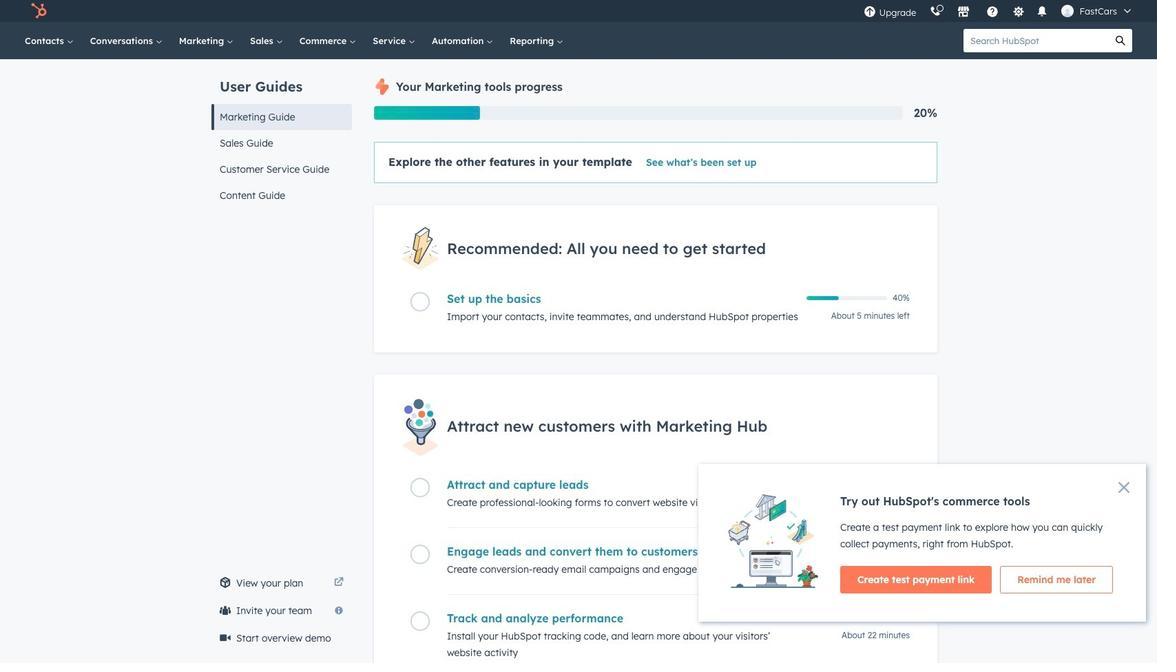 Task type: vqa. For each thing, say whether or not it's contained in the screenshot.
"rewrite,"
no



Task type: describe. For each thing, give the bounding box(es) containing it.
[object object] complete progress bar
[[807, 296, 839, 300]]

link opens in a new window image
[[334, 578, 344, 588]]

user guides element
[[211, 59, 352, 209]]



Task type: locate. For each thing, give the bounding box(es) containing it.
Search HubSpot search field
[[964, 29, 1109, 52]]

menu
[[857, 0, 1141, 22]]

christina overa image
[[1062, 5, 1074, 17]]

progress bar
[[374, 106, 480, 120]]

marketplaces image
[[958, 6, 970, 19]]

link opens in a new window image
[[334, 575, 344, 592]]

close image
[[1119, 482, 1130, 493]]



